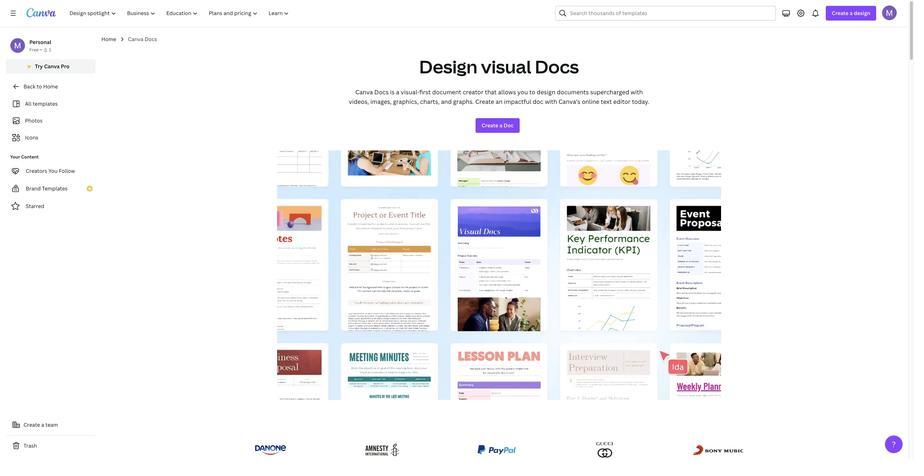 Task type: locate. For each thing, give the bounding box(es) containing it.
create a design button
[[826, 6, 876, 21]]

a inside the create a design dropdown button
[[850, 10, 853, 17]]

a inside create a team button
[[41, 422, 44, 429]]

design
[[419, 55, 477, 79]]

0 vertical spatial canva
[[128, 36, 143, 43]]

canva inside canva docs is a visual-first document creator that allows you to design documents supercharged with videos, images, graphics, charts, and graphs. create an impactful doc with canva's online text editor today.
[[355, 88, 373, 96]]

0 vertical spatial docs
[[145, 36, 157, 43]]

a inside create a doc link
[[499, 122, 502, 129]]

graphics,
[[393, 98, 419, 106]]

1 horizontal spatial to
[[529, 88, 535, 96]]

1 vertical spatial home
[[43, 83, 58, 90]]

0 horizontal spatial docs
[[145, 36, 157, 43]]

1 horizontal spatial with
[[631, 88, 643, 96]]

document
[[432, 88, 461, 96]]

trash link
[[6, 439, 96, 454]]

1 horizontal spatial design
[[854, 10, 870, 17]]

home up all templates link
[[43, 83, 58, 90]]

with right 'doc'
[[545, 98, 557, 106]]

home
[[101, 36, 116, 43], [43, 83, 58, 90]]

to inside canva docs is a visual-first document creator that allows you to design documents supercharged with videos, images, graphics, charts, and graphs. create an impactful doc with canva's online text editor today.
[[529, 88, 535, 96]]

to right you
[[529, 88, 535, 96]]

your
[[10, 154, 20, 160]]

doc
[[533, 98, 543, 106]]

•
[[40, 47, 42, 53]]

try
[[35, 63, 43, 70]]

content
[[21, 154, 39, 160]]

2 horizontal spatial docs
[[535, 55, 579, 79]]

1 horizontal spatial docs
[[374, 88, 389, 96]]

a
[[850, 10, 853, 17], [396, 88, 399, 96], [499, 122, 502, 129], [41, 422, 44, 429]]

text
[[601, 98, 612, 106]]

images,
[[370, 98, 392, 106]]

1 vertical spatial canva
[[44, 63, 60, 70]]

to right back
[[37, 83, 42, 90]]

canva for canva docs is a visual-first document creator that allows you to design documents supercharged with videos, images, graphics, charts, and graphs. create an impactful doc with canva's online text editor today.
[[355, 88, 373, 96]]

free •
[[29, 47, 42, 53]]

online
[[582, 98, 599, 106]]

1 horizontal spatial canva
[[128, 36, 143, 43]]

to
[[37, 83, 42, 90], [529, 88, 535, 96]]

2 vertical spatial docs
[[374, 88, 389, 96]]

0 horizontal spatial with
[[545, 98, 557, 106]]

create for create a team
[[24, 422, 40, 429]]

with
[[631, 88, 643, 96], [545, 98, 557, 106]]

None search field
[[555, 6, 776, 21]]

doc
[[504, 122, 514, 129]]

back to home
[[24, 83, 58, 90]]

create a doc
[[482, 122, 514, 129]]

creators you follow link
[[6, 164, 96, 179]]

maria williams image
[[882, 6, 897, 20]]

home link
[[101, 35, 116, 43]]

canva up videos,
[[355, 88, 373, 96]]

graphs.
[[453, 98, 474, 106]]

brand
[[26, 185, 41, 192]]

docs inside canva docs is a visual-first document creator that allows you to design documents supercharged with videos, images, graphics, charts, and graphs. create an impactful doc with canva's online text editor today.
[[374, 88, 389, 96]]

with up 'today.'
[[631, 88, 643, 96]]

docs
[[145, 36, 157, 43], [535, 55, 579, 79], [374, 88, 389, 96]]

0 horizontal spatial canva
[[44, 63, 60, 70]]

create inside create a doc link
[[482, 122, 498, 129]]

canva for canva docs
[[128, 36, 143, 43]]

an
[[496, 98, 503, 106]]

that
[[485, 88, 497, 96]]

design left "maria williams" 'image'
[[854, 10, 870, 17]]

documents
[[557, 88, 589, 96]]

photos
[[25, 117, 43, 124]]

you
[[48, 168, 58, 175]]

canva
[[128, 36, 143, 43], [44, 63, 60, 70], [355, 88, 373, 96]]

design up 'doc'
[[537, 88, 555, 96]]

amnesty international image
[[363, 442, 400, 459]]

design inside canva docs is a visual-first document creator that allows you to design documents supercharged with videos, images, graphics, charts, and graphs. create an impactful doc with canva's online text editor today.
[[537, 88, 555, 96]]

supercharged
[[590, 88, 629, 96]]

create
[[832, 10, 848, 17], [475, 98, 494, 106], [482, 122, 498, 129], [24, 422, 40, 429]]

docs for canva docs
[[145, 36, 157, 43]]

videos,
[[349, 98, 369, 106]]

1 vertical spatial docs
[[535, 55, 579, 79]]

0 vertical spatial with
[[631, 88, 643, 96]]

sony music image
[[692, 442, 745, 459]]

back to home link
[[6, 79, 96, 94]]

home left canva docs
[[101, 36, 116, 43]]

all
[[25, 100, 31, 107]]

0 horizontal spatial design
[[537, 88, 555, 96]]

canva inside button
[[44, 63, 60, 70]]

top level navigation element
[[65, 6, 295, 21]]

canva right try
[[44, 63, 60, 70]]

design
[[854, 10, 870, 17], [537, 88, 555, 96]]

2 horizontal spatial canva
[[355, 88, 373, 96]]

2 vertical spatial canva
[[355, 88, 373, 96]]

1 horizontal spatial home
[[101, 36, 116, 43]]

1 vertical spatial design
[[537, 88, 555, 96]]

0 vertical spatial home
[[101, 36, 116, 43]]

create inside the create a design dropdown button
[[832, 10, 848, 17]]

danone image
[[254, 442, 287, 459]]

0 vertical spatial design
[[854, 10, 870, 17]]

create inside create a team button
[[24, 422, 40, 429]]

docs for canva docs is a visual-first document creator that allows you to design documents supercharged with videos, images, graphics, charts, and graphs. create an impactful doc with canva's online text editor today.
[[374, 88, 389, 96]]

allows
[[498, 88, 516, 96]]

create inside canva docs is a visual-first document creator that allows you to design documents supercharged with videos, images, graphics, charts, and graphs. create an impactful doc with canva's online text editor today.
[[475, 98, 494, 106]]

canva right home link
[[128, 36, 143, 43]]

creators you follow
[[26, 168, 75, 175]]



Task type: describe. For each thing, give the bounding box(es) containing it.
personal
[[29, 39, 51, 46]]

Search search field
[[570, 6, 771, 20]]

trash
[[24, 443, 37, 450]]

0 horizontal spatial home
[[43, 83, 58, 90]]

try canva pro
[[35, 63, 69, 70]]

photos link
[[10, 114, 91, 128]]

creator
[[463, 88, 483, 96]]

try canva pro button
[[6, 60, 96, 74]]

canva docs
[[128, 36, 157, 43]]

back
[[24, 83, 35, 90]]

icons link
[[10, 131, 91, 145]]

canva's
[[558, 98, 580, 106]]

paypal image
[[476, 442, 518, 459]]

design visual docs
[[419, 55, 579, 79]]

pro
[[61, 63, 69, 70]]

a for create a team
[[41, 422, 44, 429]]

team
[[45, 422, 58, 429]]

visual
[[481, 55, 531, 79]]

visual-
[[401, 88, 419, 96]]

create a team button
[[6, 418, 96, 433]]

starred
[[26, 203, 44, 210]]

create a team
[[24, 422, 58, 429]]

your content
[[10, 154, 39, 160]]

all templates
[[25, 100, 58, 107]]

first
[[419, 88, 431, 96]]

templates
[[42, 185, 68, 192]]

today.
[[632, 98, 649, 106]]

starred link
[[6, 199, 96, 214]]

?
[[892, 440, 896, 450]]

free
[[29, 47, 39, 53]]

? button
[[885, 436, 903, 454]]

brand templates link
[[6, 182, 96, 196]]

and
[[441, 98, 452, 106]]

a for create a design
[[850, 10, 853, 17]]

create for create a design
[[832, 10, 848, 17]]

create a design
[[832, 10, 870, 17]]

create for create a doc
[[482, 122, 498, 129]]

create a doc link
[[476, 118, 519, 133]]

brand templates
[[26, 185, 68, 192]]

creators
[[26, 168, 47, 175]]

design inside dropdown button
[[854, 10, 870, 17]]

1 vertical spatial with
[[545, 98, 557, 106]]

editor
[[613, 98, 630, 106]]

you
[[517, 88, 528, 96]]

is
[[390, 88, 395, 96]]

1
[[49, 47, 51, 53]]

gucci image
[[594, 442, 616, 459]]

a for create a doc
[[499, 122, 502, 129]]

all templates link
[[10, 97, 91, 111]]

templates
[[33, 100, 58, 107]]

canva docs is a visual-first document creator that allows you to design documents supercharged with videos, images, graphics, charts, and graphs. create an impactful doc with canva's online text editor today.
[[349, 88, 649, 106]]

0 horizontal spatial to
[[37, 83, 42, 90]]

charts,
[[420, 98, 440, 106]]

follow
[[59, 168, 75, 175]]

impactful
[[504, 98, 531, 106]]

icons
[[25, 134, 38, 141]]

trusted by element
[[245, 437, 753, 460]]

a inside canva docs is a visual-first document creator that allows you to design documents supercharged with videos, images, graphics, charts, and graphs. create an impactful doc with canva's online text editor today.
[[396, 88, 399, 96]]



Task type: vqa. For each thing, say whether or not it's contained in the screenshot.
Love
no



